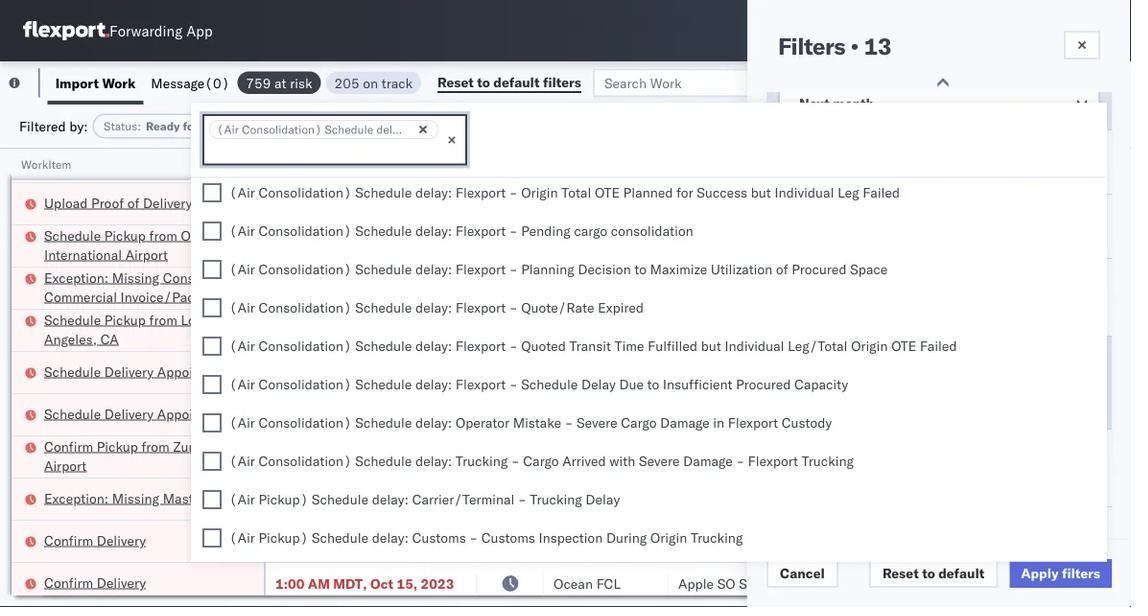Task type: describe. For each thing, give the bounding box(es) containing it.
205 on track
[[335, 74, 413, 91]]

next
[[800, 95, 830, 112]]

759
[[246, 74, 271, 91]]

1 horizontal spatial severe
[[639, 454, 680, 470]]

1 resize handle column header from the left
[[241, 149, 264, 608]]

snoozed : no
[[397, 119, 465, 133]]

filters
[[778, 32, 846, 60]]

flex- for 12:59 am mdt, oct 11, 2023
[[1026, 364, 1067, 381]]

snoozed
[[397, 119, 442, 133]]

leg
[[838, 185, 860, 202]]

flexport managed delivery
[[778, 453, 895, 483]]

(air for (air consolidation) schedule delay: operator mistake - severe cargo damage in flexport custody
[[229, 415, 255, 432]]

1 vertical spatial due
[[620, 377, 644, 394]]

(air for (air consolidation) schedule delay: flexport - schedule delay due to insufficient procured capacity
[[229, 377, 255, 394]]

confirm for 1:00 am mdt, oct 15, 2023
[[44, 574, 93, 591]]

leg/total
[[788, 338, 848, 355]]

test for 12:11 am mdt, aug 19, 2023
[[863, 280, 889, 297]]

1 horizontal spatial but
[[751, 185, 771, 202]]

appointment for 12:59 am mdt, oct 11, 2023
[[157, 363, 236, 380]]

mar for 8,
[[369, 407, 395, 423]]

pm for 4:59
[[308, 195, 329, 212]]

consignee up exception
[[771, 322, 836, 339]]

(air for (air consolidation) schedule delay: flexport - planning decision to maximize utilization of procured space
[[229, 262, 255, 278]]

filters inside button
[[1062, 565, 1101, 582]]

- inside (air consolidation) schedule delay: flexport - booking needs to be split
[[857, 405, 865, 422]]

7 resize handle column header from the left
[[1097, 149, 1120, 608]]

28,
[[403, 238, 424, 254]]

(air pickup) schedule delay: carrier/terminal - trucking delay
[[229, 492, 620, 509]]

angeles,
[[44, 331, 97, 347]]

arrived
[[563, 454, 606, 470]]

with
[[610, 454, 636, 470]]

delay: for trucking
[[372, 492, 409, 509]]

test left flexport managed delivery
[[748, 449, 774, 466]]

blocked,
[[235, 119, 283, 133]]

(0)
[[205, 74, 230, 91]]

8,
[[398, 407, 411, 423]]

from for o'hare
[[149, 227, 177, 244]]

0 vertical spatial origin
[[521, 185, 558, 202]]

quote/rate
[[521, 300, 595, 317]]

11:00
[[275, 449, 313, 466]]

0 horizontal spatial procured
[[736, 377, 791, 394]]

ocean fcl for 4:07 am mdt, aug 31, 2023
[[554, 491, 621, 508]]

cargo
[[574, 223, 608, 240]]

integration down custody
[[803, 449, 870, 466]]

flex- for 3:00 pm mdt, aug 15, 2023
[[1026, 533, 1067, 550]]

0 vertical spatial damage
[[661, 415, 710, 432]]

2 flex-2177389 from the top
[[1026, 575, 1126, 592]]

upload customs clearance documents
[[44, 143, 210, 179]]

apply filters
[[1022, 565, 1101, 582]]

integration down in
[[679, 449, 745, 466]]

1 vertical spatial origin
[[851, 338, 888, 355]]

trucking down (air consolidation) schedule delay: trucking - cargo arrived with severe damage - flexport trucking
[[530, 492, 582, 509]]

Search Work text field
[[593, 69, 802, 97]]

delay: for pending
[[416, 223, 452, 240]]

12:59 am mst, mar 3, 2023
[[275, 322, 456, 339]]

no
[[450, 119, 465, 133]]

appointment for 7:00 am mst, mar 8, 2023
[[157, 406, 236, 422]]

exception: for exception: missing master bill
[[44, 490, 109, 507]]

import inside flexport import customs
[[836, 531, 879, 548]]

progress
[[299, 119, 347, 133]]

1 vertical spatial for
[[677, 185, 694, 202]]

-- for 1:00 am mdt, oct 15, 2023
[[803, 575, 820, 592]]

4:59 pm mdt, sep 3, 2023
[[275, 195, 446, 212]]

at risk : overdue, due soon
[[515, 119, 662, 133]]

0 vertical spatial cargo
[[621, 415, 657, 432]]

trucking right during at the bottom
[[691, 530, 743, 547]]

schedule pickup from los angeles, ca button
[[44, 311, 239, 351]]

flexport import customs
[[778, 531, 879, 561]]

upload proof of delivery button
[[44, 193, 192, 215]]

cancel button
[[767, 560, 839, 588]]

exception: missing master bill
[[44, 490, 229, 507]]

flex-1911466 for 12:11 am mdt, aug 19, 2023
[[1026, 280, 1126, 297]]

flex-2389713
[[1026, 449, 1126, 466]]

trucking down custody
[[802, 454, 854, 470]]

2023 for 1:00 am mdt, oct 15, 2023
[[421, 575, 454, 592]]

integration test account - on ag for flex-2389713
[[679, 449, 885, 466]]

delay: for customs
[[372, 530, 409, 547]]

flex-2377570
[[1026, 533, 1126, 550]]

(air consolidation) schedule delay: flexport - planning decision to maximize utilization of procured space
[[229, 262, 888, 278]]

zurich
[[173, 438, 212, 455]]

exception: missing consignee commercial invoice/packing list
[[44, 269, 227, 324]]

(air for (air consolidation) schedule delay: flexport - pending cargo consolidation
[[229, 223, 255, 240]]

delivery for 12:59 am mdt, oct 11, 2023
[[104, 363, 154, 380]]

flex- for 12:11 am mdt, aug 19, 2023
[[1026, 280, 1067, 297]]

schedule pickup from los angeles, ca
[[44, 311, 202, 347]]

ag down be on the bottom of page
[[991, 449, 1010, 466]]

airport inside confirm pickup from zurich airport
[[44, 457, 87, 474]]

sep
[[369, 195, 394, 212]]

by:
[[69, 118, 88, 134]]

workitem button
[[12, 153, 245, 172]]

lagerfeld
[[996, 407, 1053, 423]]

ag for flex-2377570
[[867, 533, 885, 550]]

0 vertical spatial individual
[[775, 185, 835, 202]]

delivery for 7:00 am mst, mar 8, 2023
[[104, 406, 154, 422]]

consolidation) for (air consolidation) schedule delay: flexport - booking needs to be split
[[831, 392, 928, 408]]

integration test account - karl lagerfeld
[[803, 407, 1053, 423]]

aug for 3:00 pm mdt, aug 15, 2023
[[369, 533, 395, 550]]

2166988 for 7:00 am mst, mar 11, 2023
[[1067, 153, 1126, 170]]

flex- for 7:00 am mst, mar 8, 2023
[[1026, 407, 1067, 423]]

documents
[[44, 162, 114, 179]]

10:59 pm mdt, jun 28, 2023
[[275, 238, 460, 254]]

1 flex-2177389 from the top
[[1026, 364, 1126, 381]]

flex- for 11:00 pm mdt, aug 15, 2023
[[1026, 449, 1067, 466]]

2023 for 11:00 pm mdt, aug 15, 2023
[[431, 449, 464, 466]]

0 vertical spatial due
[[611, 119, 632, 133]]

fulfilled
[[648, 338, 698, 355]]

ocean for 12:59 am mdt, oct 11, 2023
[[554, 364, 593, 381]]

mdt, for 1:00
[[333, 575, 367, 592]]

2 resize handle column header from the left
[[454, 149, 477, 608]]

schedule pickup from o'hare international airport button
[[44, 226, 239, 266]]

flex-2166988 for 7:00 am mst, mar 8, 2023
[[1026, 407, 1126, 423]]

205
[[335, 74, 360, 91]]

flexport inside flexport managed delivery
[[778, 453, 832, 470]]

delay for trucking
[[586, 492, 620, 509]]

confirm pickup from zurich airport
[[44, 438, 212, 474]]

fcl for 12:11 am mdt, aug 19, 2023
[[597, 280, 621, 297]]

demo for 12:59 am mst, mar 3, 2023
[[732, 322, 768, 339]]

failed for (air consolidation) schedule delay: flexport - origin total ote planned for success but individual leg failed
[[863, 185, 900, 202]]

schedule delivery appointment for 7:00 am mst, mar 8, 2023
[[44, 406, 236, 422]]

pickup for airport
[[104, 227, 146, 244]]

decision
[[578, 262, 631, 278]]

consolidation) for (air consolidation) schedule delay: trucking - cargo arrived with severe damage - flexport trucking
[[259, 454, 352, 470]]

0 horizontal spatial for
[[183, 119, 199, 133]]

consolidation) for (air consolidation) schedule delay: flexport - pending cargo consolidation
[[259, 223, 352, 240]]

1 vertical spatial ote
[[892, 338, 917, 355]]

mdt, for 4:07
[[333, 491, 367, 508]]

consignee up (air consolidation) schedule delay: flexport - booking needs to be split "button" in the bottom right of the page
[[892, 322, 956, 339]]

not for 12:59 am mdt, oct 11, 2023
[[821, 364, 847, 381]]

cancel
[[780, 565, 825, 582]]

schedule pickup from los angeles, ca link
[[44, 311, 239, 349]]

lcl
[[597, 195, 620, 212]]

2023 for 3:00 pm mdt, aug 15, 2023
[[422, 533, 456, 550]]

workitem
[[21, 157, 71, 171]]

confirm delivery for 1:00 am mdt, oct 15, 2023
[[44, 574, 146, 591]]

confirm for 3:00 pm mdt, aug 15, 2023
[[44, 532, 93, 549]]

reset to default button
[[870, 560, 999, 588]]

flex- for 12:59 am mst, mar 3, 2023
[[1026, 322, 1067, 339]]

delay: for quote/rate
[[416, 300, 452, 317]]

flex- for 4:07 am mdt, aug 31, 2023
[[1026, 491, 1067, 508]]

flexport inside flexport import customs
[[778, 531, 832, 548]]

1911466 for 12:11 am mdt, aug 19, 2023
[[1067, 280, 1126, 297]]

11:00 pm mdt, aug 15, 2023
[[275, 449, 464, 466]]

schedule delivery appointment for 12:59 am mdt, oct 11, 2023
[[44, 363, 236, 380]]

deadline
[[275, 157, 322, 171]]

consignee up leg/total
[[771, 280, 836, 297]]

(air for (air consolidation) schedule delay: flexport - booking needs to be split
[[800, 392, 827, 408]]

during
[[607, 530, 647, 547]]

2023 for 7:00 am mst, mar 11, 2023
[[422, 153, 456, 170]]

consolidation) for (air consolidation) schedule delay: flexport - planning decision to maximize utilization of procured space
[[259, 262, 352, 278]]

reset for reset to default
[[883, 565, 919, 582]]

confirm for 11:00 pm mdt, aug 15, 2023
[[44, 438, 93, 455]]

0 vertical spatial risk
[[290, 74, 312, 91]]

los
[[181, 311, 202, 328]]

pickup inside confirm pickup from zurich airport
[[97, 438, 138, 455]]

apply
[[1022, 565, 1059, 582]]

2377570
[[1067, 533, 1126, 550]]

planned
[[624, 185, 673, 202]]

bookings test consignee for 12:11 am mdt, aug 19, 2023
[[803, 280, 956, 297]]

at
[[275, 74, 287, 91]]

15, for 1:00 am mdt, oct 15, 2023
[[397, 575, 418, 592]]

customs inside upload customs clearance documents
[[91, 143, 145, 159]]

exception: missing consignee commercial invoice/packing list link
[[44, 268, 239, 324]]

delay for schedule
[[582, 377, 616, 394]]

pm for 3:00
[[308, 533, 329, 550]]

ready
[[146, 119, 180, 133]]

customs down carrier/terminal
[[482, 530, 536, 547]]

ocean for 12:59 am mst, mar 3, 2023
[[554, 322, 593, 339]]

pickup for ca
[[104, 311, 146, 328]]

in
[[713, 415, 725, 432]]

cascade trading ltd.
[[803, 195, 932, 212]]

ocean lcl
[[554, 195, 620, 212]]

consolidation) for (air consolidation) schedule delay: flexport - quoted transit time fulfilled but individual leg/total origin ote failed
[[259, 338, 352, 355]]

confirm delivery for 3:00 pm mdt, aug 15, 2023
[[44, 532, 146, 549]]

flexport demo consignee for 12:11 am mdt, aug 19, 2023
[[679, 280, 836, 297]]

schedule inside (air consolidation) schedule delay: flexport - booking needs to be split
[[932, 392, 992, 408]]

flex-2124373
[[1026, 195, 1126, 212]]

so for 1:00 am mdt, oct 15, 2023
[[718, 575, 736, 592]]

file exception
[[911, 74, 1001, 91]]

upload proof of delivery link
[[44, 193, 192, 213]]

-- for 12:59 am mdt, oct 11, 2023
[[803, 364, 820, 381]]

customs inside flexport import customs
[[778, 544, 835, 561]]

2023 for 12:59 am mst, mar 3, 2023
[[422, 322, 456, 339]]

15, for 11:00 pm mdt, aug 15, 2023
[[407, 449, 427, 466]]

1 vertical spatial of
[[776, 262, 789, 278]]

forwarding app link
[[23, 21, 213, 40]]

airport inside the schedule pickup from o'hare international airport
[[125, 246, 168, 263]]

2 2177389 from the top
[[1067, 575, 1126, 592]]

0 horizontal spatial but
[[701, 338, 722, 355]]

space
[[851, 262, 888, 278]]

7:00 for 7:00 am mst, mar 8, 2023
[[275, 407, 305, 423]]

pickup) for (air pickup) schedule delay: customs - customs inspection during origin trucking
[[259, 530, 308, 547]]

proof
[[91, 194, 124, 211]]

2389713
[[1067, 449, 1126, 466]]

utilization
[[711, 262, 773, 278]]

2023 for 4:59 pm mdt, sep 3, 2023
[[413, 195, 446, 212]]

on for flex-2389713
[[843, 449, 863, 466]]

schedule inside schedule pickup from los angeles, ca
[[44, 311, 101, 328]]

3 resize handle column header from the left
[[521, 149, 544, 608]]

trucking down operator
[[456, 454, 508, 470]]

track
[[382, 74, 413, 91]]

(air pickup) schedule delay: customs - customs inspection during origin trucking
[[229, 530, 743, 547]]

default for reset to default filters
[[494, 74, 540, 91]]

(air for (air pickup) schedule delay: customs - customs inspection during origin trucking
[[229, 530, 255, 547]]

2221222
[[1067, 238, 1126, 254]]

work
[[102, 74, 136, 91]]

delivery inside "link"
[[143, 194, 192, 211]]

5 resize handle column header from the left
[[771, 149, 794, 608]]

12:11 am mdt, aug 19, 2023
[[275, 280, 465, 297]]

confirm pickup from zurich airport button
[[44, 437, 239, 478]]

apple for 12:59 am mdt, oct 11, 2023
[[679, 364, 714, 381]]

upload customs clearance documents link
[[44, 142, 239, 180]]

apple so storage (do not use) for 1:00 am mdt, oct 15, 2023
[[679, 575, 885, 592]]



Task type: vqa. For each thing, say whether or not it's contained in the screenshot.
the "Clearance" to the bottom
no



Task type: locate. For each thing, give the bounding box(es) containing it.
7:00 down in
[[275, 153, 305, 170]]

0 vertical spatial bookings
[[803, 280, 860, 297]]

on for flex-2377570
[[843, 533, 863, 550]]

2 demo from the top
[[732, 322, 768, 339]]

2 schedule delivery appointment from the top
[[44, 406, 236, 422]]

1 vertical spatial individual
[[725, 338, 785, 355]]

mdt, left jun
[[341, 238, 374, 254]]

2 cascade from the left
[[803, 195, 856, 212]]

10 flex- from the top
[[1026, 533, 1067, 550]]

0 horizontal spatial origin
[[521, 185, 558, 202]]

0 vertical spatial confirm delivery link
[[44, 531, 146, 550]]

import work button
[[48, 61, 143, 105]]

account
[[902, 407, 953, 423], [777, 449, 828, 466], [902, 449, 953, 466], [777, 533, 828, 550]]

test for 7:00 am mst, mar 8, 2023
[[873, 407, 899, 423]]

delay: for schedule
[[416, 377, 452, 394]]

1 vertical spatial flex-2177389
[[1026, 575, 1126, 592]]

1 7:00 from the top
[[275, 153, 305, 170]]

not for 1:00 am mdt, oct 15, 2023
[[821, 575, 847, 592]]

1 schedule delivery appointment from the top
[[44, 363, 236, 380]]

1 vertical spatial delay
[[586, 492, 620, 509]]

use) for 12:59 am mdt, oct 11, 2023
[[851, 364, 885, 381]]

2 confirm delivery button from the top
[[44, 574, 146, 595]]

1 flex- from the top
[[1026, 153, 1067, 170]]

failed
[[863, 185, 900, 202], [920, 338, 958, 355]]

ocean for 4:07 am mdt, aug 31, 2023
[[554, 491, 593, 508]]

missing for master
[[112, 490, 159, 507]]

1 : from the left
[[137, 119, 141, 133]]

0 vertical spatial from
[[149, 227, 177, 244]]

0 vertical spatial so
[[718, 364, 736, 381]]

storage for 12:59 am mdt, oct 11, 2023
[[739, 364, 786, 381]]

1 vertical spatial 12:59
[[275, 364, 313, 381]]

delay
[[582, 377, 616, 394], [586, 492, 620, 509]]

risk right at in the left of the page
[[530, 119, 549, 133]]

am down progress
[[308, 153, 330, 170]]

exception: inside exception: missing consignee commercial invoice/packing list
[[44, 269, 109, 286]]

trading
[[735, 195, 780, 212], [860, 195, 905, 212]]

air down (air consolidation) schedule delay: flexport - schedule delay due to insufficient procured capacity
[[554, 407, 571, 423]]

: left ready
[[137, 119, 141, 133]]

work,
[[201, 119, 232, 133]]

2 2166988 from the top
[[1067, 407, 1126, 423]]

15, down 31, at the bottom left of the page
[[398, 533, 419, 550]]

from down "invoice/packing" at the left of page
[[149, 311, 177, 328]]

missing for consignee
[[112, 269, 159, 286]]

0 horizontal spatial risk
[[290, 74, 312, 91]]

flex-2221222 button
[[995, 233, 1130, 260], [995, 233, 1130, 260]]

upload inside "link"
[[44, 194, 88, 211]]

4 air from the top
[[554, 533, 571, 550]]

0 vertical spatial default
[[494, 74, 540, 91]]

1 vertical spatial so
[[718, 575, 736, 592]]

(do for 1:00 am mdt, oct 15, 2023
[[789, 575, 817, 592]]

4 ocean from the top
[[554, 364, 593, 381]]

3 ocean fcl from the top
[[554, 364, 621, 381]]

1 vertical spatial flex-2166988
[[1026, 407, 1126, 423]]

2 exception: from the top
[[44, 490, 109, 507]]

customs down (air pickup) schedule delay: carrier/terminal - trucking delay
[[412, 530, 466, 547]]

: for snoozed
[[442, 119, 445, 133]]

8 resize handle column header from the left
[[1116, 149, 1132, 608]]

0 vertical spatial severe
[[577, 415, 618, 432]]

invoice/packing
[[121, 288, 220, 305]]

mdt, down 3:00 pm mdt, aug 15, 2023
[[333, 575, 367, 592]]

6 flex- from the top
[[1026, 364, 1067, 381]]

so
[[718, 364, 736, 381], [718, 575, 736, 592]]

0 vertical spatial confirm delivery
[[44, 532, 146, 549]]

consignee inside exception: missing consignee commercial invoice/packing list
[[163, 269, 227, 286]]

am right 12:11
[[316, 280, 338, 297]]

ca
[[100, 331, 119, 347]]

3 fcl from the top
[[597, 364, 621, 381]]

0 horizontal spatial airport
[[44, 457, 87, 474]]

flex- for 7:00 am mst, mar 11, 2023
[[1026, 153, 1067, 170]]

fcl down during at the bottom
[[597, 575, 621, 592]]

integration test account - on ag up cancel
[[679, 533, 885, 550]]

split
[[1005, 405, 1035, 422]]

flex-2377570 button
[[995, 528, 1130, 555], [995, 528, 1130, 555]]

1 flex-1911466 from the top
[[1026, 280, 1126, 297]]

severe up arrived
[[577, 415, 618, 432]]

1 horizontal spatial import
[[836, 531, 879, 548]]

2 trading from the left
[[860, 195, 905, 212]]

commercial
[[44, 288, 117, 305]]

2124373
[[1067, 195, 1126, 212]]

1 cascade from the left
[[679, 195, 731, 212]]

0 vertical spatial 15,
[[407, 449, 427, 466]]

pickup down upload proof of delivery button
[[104, 227, 146, 244]]

5 fcl from the top
[[597, 575, 621, 592]]

2 vertical spatial origin
[[651, 530, 688, 547]]

12:59 for 12:59 am mst, mar 3, 2023
[[275, 322, 313, 339]]

10:59
[[275, 238, 313, 254]]

delivery
[[143, 194, 192, 211], [104, 363, 154, 380], [104, 406, 154, 422], [778, 466, 832, 483], [97, 532, 146, 549], [97, 574, 146, 591]]

fcl for 1:00 am mdt, oct 15, 2023
[[597, 575, 621, 592]]

None checkbox
[[203, 222, 222, 241], [203, 261, 222, 280], [203, 337, 222, 357], [203, 376, 222, 395], [203, 491, 222, 510], [203, 529, 222, 549], [203, 222, 222, 241], [203, 261, 222, 280], [203, 337, 222, 357], [203, 376, 222, 395], [203, 491, 222, 510], [203, 529, 222, 549]]

1 fcl from the top
[[597, 280, 621, 297]]

delivery inside flexport managed delivery
[[778, 466, 832, 483]]

6 resize handle column header from the left
[[963, 149, 986, 608]]

1 vertical spatial oct
[[370, 575, 394, 592]]

import left work
[[55, 74, 99, 91]]

5 ocean fcl from the top
[[554, 575, 621, 592]]

1 ocean fcl from the top
[[554, 280, 621, 297]]

schedule delivery appointment down schedule pickup from los angeles, ca button
[[44, 363, 236, 380]]

1 vertical spatial pickup)
[[259, 530, 308, 547]]

confirm delivery link for 3:00
[[44, 531, 146, 550]]

needs
[[924, 405, 965, 422]]

expired
[[598, 300, 644, 317]]

1 storage from the top
[[739, 364, 786, 381]]

1 vertical spatial use)
[[851, 575, 885, 592]]

reset for reset to default filters
[[438, 74, 474, 91]]

(air consolidation) schedule delay: flexport - quoted transit time fulfilled but individual leg/total origin ote failed
[[229, 338, 958, 355]]

15,
[[407, 449, 427, 466], [398, 533, 419, 550], [397, 575, 418, 592]]

2 1911466 from the top
[[1067, 322, 1126, 339]]

schedule delivery appointment link down schedule pickup from los angeles, ca button
[[44, 362, 236, 382]]

5 ocean from the top
[[554, 491, 593, 508]]

am for 12:59 am mdt, oct 11, 2023
[[316, 364, 338, 381]]

1 pickup) from the top
[[259, 492, 308, 509]]

2023 for 7:00 am mst, mar 8, 2023
[[414, 407, 447, 423]]

1 apple so storage (do not use) from the top
[[679, 364, 885, 381]]

file
[[911, 74, 934, 91]]

pickup inside schedule pickup from los angeles, ca
[[104, 311, 146, 328]]

0 horizontal spatial filters
[[543, 74, 582, 91]]

1 vertical spatial missing
[[112, 490, 159, 507]]

risk
[[290, 74, 312, 91], [530, 119, 549, 133]]

1 vertical spatial procured
[[736, 377, 791, 394]]

2 ocean from the top
[[554, 280, 593, 297]]

ocean fcl down quote/rate
[[554, 322, 621, 339]]

3, for mar
[[407, 322, 419, 339]]

ag down booking
[[867, 449, 885, 466]]

4 ocean fcl from the top
[[554, 491, 621, 508]]

2 (do from the top
[[789, 575, 817, 592]]

31,
[[399, 491, 420, 508]]

1 vertical spatial apple so storage (do not use)
[[679, 575, 885, 592]]

2 7:00 from the top
[[275, 407, 305, 423]]

2 flex-2166988 from the top
[[1026, 407, 1126, 423]]

demo for 12:11 am mdt, aug 19, 2023
[[732, 280, 768, 297]]

integration down capacity
[[803, 407, 870, 423]]

transit
[[570, 338, 611, 355]]

0 horizontal spatial :
[[137, 119, 141, 133]]

1 confirm delivery button from the top
[[44, 531, 146, 552]]

cargo down the mistake
[[523, 454, 559, 470]]

4 fcl from the top
[[597, 491, 621, 508]]

(air for (air consolidation) schedule delay: flexport - quoted transit time fulfilled but individual leg/total origin ote failed
[[229, 338, 255, 355]]

0 vertical spatial bookings test consignee
[[803, 280, 956, 297]]

integration
[[803, 407, 870, 423], [679, 449, 745, 466], [803, 449, 870, 466], [679, 533, 745, 550]]

am right 4:07
[[308, 491, 330, 508]]

pm right 11:00
[[316, 449, 337, 466]]

2 confirm from the top
[[44, 532, 93, 549]]

planning
[[521, 262, 575, 278]]

am for 7:00 am mst, mar 8, 2023
[[308, 407, 330, 423]]

2 bookings test consignee from the top
[[803, 322, 956, 339]]

0 vertical spatial for
[[183, 119, 199, 133]]

missing inside exception: missing consignee commercial invoice/packing list
[[112, 269, 159, 286]]

0 vertical spatial missing
[[112, 269, 159, 286]]

snooze
[[487, 157, 524, 171]]

fcl down (air consolidation) schedule delay: flexport - quoted transit time fulfilled but individual leg/total origin ote failed
[[597, 364, 621, 381]]

customs down status
[[91, 143, 145, 159]]

air for 10:59 pm mdt, jun 28, 2023
[[554, 238, 571, 254]]

customs
[[91, 143, 145, 159], [412, 530, 466, 547], [482, 530, 536, 547], [778, 544, 835, 561]]

delay: for booking
[[995, 392, 1034, 408]]

1 vertical spatial 2166988
[[1067, 407, 1126, 423]]

1 vertical spatial severe
[[639, 454, 680, 470]]

0 vertical spatial 7:00
[[275, 153, 305, 170]]

consolidation) for (air consolidation) schedule delay: operator mistake - severe cargo damage in flexport custody
[[259, 415, 352, 432]]

next month button
[[778, 89, 1101, 118]]

(air inside (air consolidation) schedule delay: flexport - booking needs to be split
[[800, 392, 827, 408]]

not down flexport import customs
[[821, 575, 847, 592]]

pickup) up 3:00
[[259, 492, 308, 509]]

0 vertical spatial 1911466
[[1067, 280, 1126, 297]]

mdt, up 3:00 pm mdt, aug 15, 2023
[[333, 491, 367, 508]]

1 12:59 from the top
[[275, 322, 313, 339]]

1 upload from the top
[[44, 143, 88, 159]]

ag up reset to default
[[867, 533, 885, 550]]

1 vertical spatial confirm delivery link
[[44, 574, 146, 593]]

0 vertical spatial storage
[[739, 364, 786, 381]]

1 vertical spatial mar
[[378, 322, 403, 339]]

0 vertical spatial procured
[[792, 262, 847, 278]]

mst, for 11,
[[333, 153, 366, 170]]

3 ocean from the top
[[554, 322, 593, 339]]

oct for 15,
[[370, 575, 394, 592]]

3 : from the left
[[549, 119, 553, 133]]

air
[[554, 238, 571, 254], [554, 407, 571, 423], [554, 449, 571, 466], [554, 533, 571, 550]]

overdue,
[[558, 119, 608, 133]]

time
[[615, 338, 645, 355]]

1 -- from the top
[[803, 364, 820, 381]]

1 vertical spatial 7:00
[[275, 407, 305, 423]]

exception: down confirm pickup from zurich airport
[[44, 490, 109, 507]]

2 12:59 from the top
[[275, 364, 313, 381]]

not
[[821, 364, 847, 381], [821, 575, 847, 592]]

bookings for 12:11 am mdt, aug 19, 2023
[[803, 280, 860, 297]]

trading for cascade trading ltd.
[[860, 195, 905, 212]]

bookings for 12:59 am mst, mar 3, 2023
[[803, 322, 860, 339]]

2 schedule delivery appointment link from the top
[[44, 405, 236, 424]]

0 vertical spatial flex-2166988
[[1026, 153, 1126, 170]]

0 vertical spatial delay
[[582, 377, 616, 394]]

(air consolidation) schedule delay: flexport - quote/rate expired
[[229, 300, 644, 317]]

air for 3:00 pm mdt, aug 15, 2023
[[554, 533, 571, 550]]

2023 up (air consolidation) schedule delay: flexport - quote/rate expired
[[432, 280, 465, 297]]

fcl for 12:59 am mdt, oct 11, 2023
[[597, 364, 621, 381]]

actions
[[1074, 157, 1114, 171]]

1 1911466 from the top
[[1067, 280, 1126, 297]]

integration test account - on ag
[[679, 449, 885, 466], [803, 449, 1010, 466], [679, 533, 885, 550]]

2 appointment from the top
[[157, 406, 236, 422]]

2 use) from the top
[[851, 575, 885, 592]]

import
[[55, 74, 99, 91], [836, 531, 879, 548]]

am for 12:59 am mst, mar 3, 2023
[[316, 322, 338, 339]]

1 vertical spatial appointment
[[157, 406, 236, 422]]

1 confirm delivery from the top
[[44, 532, 146, 549]]

exception type
[[778, 360, 876, 377]]

am for 1:00 am mdt, oct 15, 2023
[[308, 575, 330, 592]]

15, up 31, at the bottom left of the page
[[407, 449, 427, 466]]

test up cancel button
[[748, 533, 774, 550]]

ocean down inspection
[[554, 575, 593, 592]]

failed for (air consolidation) schedule delay: flexport - quoted transit time fulfilled but individual leg/total origin ote failed
[[920, 338, 958, 355]]

5 flex- from the top
[[1026, 322, 1067, 339]]

11 flex- from the top
[[1026, 575, 1067, 592]]

bookings test consignee up the type
[[803, 322, 956, 339]]

1 bookings test consignee from the top
[[803, 280, 956, 297]]

use) for 1:00 am mdt, oct 15, 2023
[[851, 575, 885, 592]]

2023 for 12:11 am mdt, aug 19, 2023
[[432, 280, 465, 297]]

12:59 down 12:11
[[275, 322, 313, 339]]

1 vertical spatial damage
[[684, 454, 733, 470]]

import inside button
[[55, 74, 99, 91]]

2 confirm delivery from the top
[[44, 574, 146, 591]]

0 vertical spatial airport
[[125, 246, 168, 263]]

1 vertical spatial 11,
[[405, 364, 426, 381]]

0 vertical spatial import
[[55, 74, 99, 91]]

bookings test consignee down space
[[803, 280, 956, 297]]

ocean fcl for 1:00 am mdt, oct 15, 2023
[[554, 575, 621, 592]]

759 at risk
[[246, 74, 312, 91]]

1911466
[[1067, 280, 1126, 297], [1067, 322, 1126, 339]]

origin up the type
[[851, 338, 888, 355]]

0 vertical spatial ote
[[595, 185, 620, 202]]

flexport. image
[[23, 21, 109, 40]]

fcl for 4:07 am mdt, aug 31, 2023
[[597, 491, 621, 508]]

filters inside button
[[543, 74, 582, 91]]

0 vertical spatial confirm
[[44, 438, 93, 455]]

pending
[[521, 223, 571, 240]]

1 confirm from the top
[[44, 438, 93, 455]]

11, up 8,
[[405, 364, 426, 381]]

1 horizontal spatial cargo
[[621, 415, 657, 432]]

2 not from the top
[[821, 575, 847, 592]]

apple so storage (do not use) down flexport import customs
[[679, 575, 885, 592]]

test for 11:00 pm mdt, aug 15, 2023
[[873, 449, 899, 466]]

delay: for cargo
[[416, 454, 452, 470]]

damage left in
[[661, 415, 710, 432]]

1 vertical spatial 15,
[[398, 533, 419, 550]]

oct
[[379, 364, 402, 381], [370, 575, 394, 592]]

cargo up with
[[621, 415, 657, 432]]

ocean fcl for 12:11 am mdt, aug 19, 2023
[[554, 280, 621, 297]]

for right planned
[[677, 185, 694, 202]]

1 vertical spatial confirm
[[44, 532, 93, 549]]

ltd.
[[908, 195, 932, 212]]

booking
[[868, 405, 921, 422]]

12:59 for 12:59 am mdt, oct 11, 2023
[[275, 364, 313, 381]]

of right utilization
[[776, 262, 789, 278]]

air for 7:00 am mst, mar 8, 2023
[[554, 407, 571, 423]]

3:00 pm mdt, aug 15, 2023
[[275, 533, 456, 550]]

1 use) from the top
[[851, 364, 885, 381]]

1 schedule delivery appointment link from the top
[[44, 362, 236, 382]]

2 air from the top
[[554, 407, 571, 423]]

schedule delivery appointment link for 12:59
[[44, 362, 236, 382]]

customs up cancel
[[778, 544, 835, 561]]

(air consolidation) schedule delay: flexport - origin total ote planned for success but individual leg failed
[[229, 185, 900, 202]]

mdt, for 10:59
[[341, 238, 374, 254]]

default inside button
[[939, 565, 985, 582]]

1 vertical spatial confirm delivery
[[44, 574, 146, 591]]

0 vertical spatial apple so storage (do not use)
[[679, 364, 885, 381]]

schedule delivery appointment button down schedule pickup from los angeles, ca button
[[44, 362, 236, 383]]

2 -- from the top
[[803, 575, 820, 592]]

but right success
[[751, 185, 771, 202]]

0 vertical spatial flexport demo consignee
[[679, 280, 836, 297]]

aug for 11:00 pm mdt, aug 15, 2023
[[378, 449, 403, 466]]

flex- for 10:59 pm mdt, jun 28, 2023
[[1026, 238, 1067, 254]]

None checkbox
[[203, 184, 222, 203], [203, 299, 222, 318], [203, 414, 222, 433], [203, 453, 222, 472], [203, 184, 222, 203], [203, 299, 222, 318], [203, 414, 222, 433], [203, 453, 222, 472]]

reset inside button
[[883, 565, 919, 582]]

filters up overdue,
[[543, 74, 582, 91]]

forwarding
[[109, 22, 183, 40]]

deadline button
[[266, 153, 458, 172]]

1 vertical spatial bookings test consignee
[[803, 322, 956, 339]]

2 vertical spatial 15,
[[397, 575, 418, 592]]

integration right during at the bottom
[[679, 533, 745, 550]]

on down karl
[[968, 449, 988, 466]]

flex-2177389
[[1026, 364, 1126, 381], [1026, 575, 1126, 592]]

3, down (air consolidation) schedule delay: flexport - quote/rate expired
[[407, 322, 419, 339]]

(air consolidation) schedule delay: flexport - schedule delay due to insufficient procured capacity
[[229, 377, 849, 394]]

flex- for 4:59 pm mdt, sep 3, 2023
[[1026, 195, 1067, 212]]

1 vertical spatial 2177389
[[1067, 575, 1126, 592]]

mdt, up 12:59 am mst, mar 3, 2023
[[342, 280, 375, 297]]

master
[[163, 490, 205, 507]]

ocean fcl
[[554, 280, 621, 297], [554, 322, 621, 339], [554, 364, 621, 381], [554, 491, 621, 508], [554, 575, 621, 592]]

consolidation) inside (air consolidation) schedule delay: flexport - booking needs to be split
[[831, 392, 928, 408]]

mdt, for 4:59
[[332, 195, 366, 212]]

to inside reset to default filters button
[[477, 74, 490, 91]]

procured left space
[[792, 262, 847, 278]]

7 flex- from the top
[[1026, 407, 1067, 423]]

2 apple so storage (do not use) from the top
[[679, 575, 885, 592]]

aug for 12:11 am mdt, aug 19, 2023
[[379, 280, 404, 297]]

1 confirm delivery link from the top
[[44, 531, 146, 550]]

aug for 4:07 am mdt, aug 31, 2023
[[370, 491, 396, 508]]

confirm delivery button for 3:00 pm mdt, aug 15, 2023
[[44, 531, 146, 552]]

0 horizontal spatial cargo
[[523, 454, 559, 470]]

flex-2166988 up flex-2124373 at the top
[[1026, 153, 1126, 170]]

mdt, for 11:00
[[341, 449, 374, 466]]

appointment
[[157, 363, 236, 380], [157, 406, 236, 422]]

upload for upload proof of delivery
[[44, 194, 88, 211]]

at
[[515, 119, 527, 133]]

operator
[[456, 415, 510, 432]]

consignee down ltd.
[[892, 280, 956, 297]]

1 vertical spatial 1911466
[[1067, 322, 1126, 339]]

15, for 3:00 pm mdt, aug 15, 2023
[[398, 533, 419, 550]]

0 vertical spatial schedule delivery appointment
[[44, 363, 236, 380]]

pm right the 10:59
[[316, 238, 337, 254]]

0 vertical spatial flex-1911466
[[1026, 280, 1126, 297]]

integration test account - on ag for flex-2377570
[[679, 533, 885, 550]]

test down booking
[[873, 449, 899, 466]]

0 vertical spatial failed
[[863, 185, 900, 202]]

1 vertical spatial mst,
[[342, 322, 374, 339]]

15, down 3:00 pm mdt, aug 15, 2023
[[397, 575, 418, 592]]

0 vertical spatial oct
[[379, 364, 402, 381]]

0 vertical spatial exception:
[[44, 269, 109, 286]]

trucking
[[456, 454, 508, 470], [802, 454, 854, 470], [530, 492, 582, 509], [691, 530, 743, 547]]

2 ocean fcl from the top
[[554, 322, 621, 339]]

apple so storage (do not use) for 12:59 am mdt, oct 11, 2023
[[679, 364, 885, 381]]

2023 up operator
[[429, 364, 463, 381]]

1 vertical spatial flexport demo consignee
[[679, 322, 836, 339]]

1 missing from the top
[[112, 269, 159, 286]]

1 horizontal spatial reset
[[883, 565, 919, 582]]

delivery for 1:00 am mdt, oct 15, 2023
[[97, 574, 146, 591]]

0 vertical spatial mar
[[369, 153, 395, 170]]

1 2166988 from the top
[[1067, 153, 1126, 170]]

3, right sep
[[397, 195, 409, 212]]

0 horizontal spatial trading
[[735, 195, 780, 212]]

flexport demo consignee for 12:59 am mst, mar 3, 2023
[[679, 322, 836, 339]]

0 horizontal spatial reset
[[438, 74, 474, 91]]

schedule delivery appointment link up confirm pickup from zurich airport link
[[44, 405, 236, 424]]

to inside (air consolidation) schedule delay: flexport - booking needs to be split
[[968, 405, 981, 422]]

reset
[[438, 74, 474, 91], [883, 565, 919, 582]]

2 storage from the top
[[739, 575, 786, 592]]

air for 11:00 pm mdt, aug 15, 2023
[[554, 449, 571, 466]]

1 (do from the top
[[789, 364, 817, 381]]

from inside schedule pickup from los angeles, ca
[[149, 311, 177, 328]]

schedule inside the schedule pickup from o'hare international airport
[[44, 227, 101, 244]]

1 horizontal spatial failed
[[920, 338, 958, 355]]

0 vertical spatial 2166988
[[1067, 153, 1126, 170]]

(air for (air consolidation) schedule delay: flexport - quote/rate expired
[[229, 300, 255, 317]]

upload inside upload customs clearance documents
[[44, 143, 88, 159]]

flex-1911466 for 12:59 am mst, mar 3, 2023
[[1026, 322, 1126, 339]]

origin left total
[[521, 185, 558, 202]]

2 fcl from the top
[[597, 322, 621, 339]]

1 so from the top
[[718, 364, 736, 381]]

from
[[149, 227, 177, 244], [149, 311, 177, 328], [142, 438, 170, 455]]

demo
[[732, 280, 768, 297], [732, 322, 768, 339]]

apple so storage (do not use) down leg/total
[[679, 364, 885, 381]]

reset inside button
[[438, 74, 474, 91]]

international
[[44, 246, 122, 263]]

exception
[[938, 74, 1001, 91]]

fcl down decision
[[597, 280, 621, 297]]

(do
[[789, 364, 817, 381], [789, 575, 817, 592]]

1 flexport demo consignee from the top
[[679, 280, 836, 297]]

0 vertical spatial schedule delivery appointment link
[[44, 362, 236, 382]]

test down space
[[863, 280, 889, 297]]

procured
[[792, 262, 847, 278], [736, 377, 791, 394]]

2023 for 10:59 pm mdt, jun 28, 2023
[[427, 238, 460, 254]]

flex-1919146
[[1026, 491, 1126, 508]]

1 2177389 from the top
[[1067, 364, 1126, 381]]

origin right during at the bottom
[[651, 530, 688, 547]]

2 schedule delivery appointment button from the top
[[44, 405, 236, 426]]

0 horizontal spatial ote
[[595, 185, 620, 202]]

1:00
[[275, 575, 305, 592]]

flexport inside (air consolidation) schedule delay: flexport - booking needs to be split
[[800, 405, 854, 422]]

aug down 4:07 am mdt, aug 31, 2023
[[369, 533, 395, 550]]

2 : from the left
[[442, 119, 445, 133]]

mst, up 12:59 am mdt, oct 11, 2023 on the left bottom
[[342, 322, 374, 339]]

on down capacity
[[843, 449, 863, 466]]

2166988 up the 2389713
[[1067, 407, 1126, 423]]

status
[[104, 119, 137, 133]]

confirm inside confirm pickup from zurich airport
[[44, 438, 93, 455]]

on
[[363, 74, 378, 91]]

schedule delivery appointment button for 7:00 am mst, mar 8, 2023
[[44, 405, 236, 426]]

None text field
[[919, 16, 949, 45], [209, 144, 228, 161], [919, 16, 949, 45], [209, 144, 228, 161]]

0 vertical spatial 3,
[[397, 195, 409, 212]]

pickup up ca
[[104, 311, 146, 328]]

3 confirm from the top
[[44, 574, 93, 591]]

1 vertical spatial risk
[[530, 119, 549, 133]]

consolidation
[[611, 223, 694, 240]]

2 flex- from the top
[[1026, 195, 1067, 212]]

of inside "link"
[[127, 194, 140, 211]]

ocean up cargo
[[554, 195, 593, 212]]

1 trading from the left
[[735, 195, 780, 212]]

0 vertical spatial (do
[[789, 364, 817, 381]]

default inside button
[[494, 74, 540, 91]]

2 bookings from the top
[[803, 322, 860, 339]]

1 demo from the top
[[732, 280, 768, 297]]

:
[[137, 119, 141, 133], [442, 119, 445, 133], [549, 119, 553, 133]]

from inside the schedule pickup from o'hare international airport
[[149, 227, 177, 244]]

schedule delivery appointment up confirm pickup from zurich airport link
[[44, 406, 236, 422]]

3 flex- from the top
[[1026, 238, 1067, 254]]

4:07
[[275, 491, 305, 508]]

default for reset to default
[[939, 565, 985, 582]]

1 bookings from the top
[[803, 280, 860, 297]]

0 vertical spatial use)
[[851, 364, 885, 381]]

o'hare
[[181, 227, 223, 244]]

2 upload from the top
[[44, 194, 88, 211]]

1 horizontal spatial default
[[939, 565, 985, 582]]

upload for upload customs clearance documents
[[44, 143, 88, 159]]

for
[[183, 119, 199, 133], [677, 185, 694, 202]]

7:00 am mst, mar 8, 2023
[[275, 407, 447, 423]]

1 ocean from the top
[[554, 195, 593, 212]]

so up in
[[718, 364, 736, 381]]

due left soon on the top of page
[[611, 119, 632, 133]]

4 resize handle column header from the left
[[646, 149, 669, 608]]

mst, for 8,
[[333, 407, 366, 423]]

9 flex- from the top
[[1026, 491, 1067, 508]]

0 vertical spatial apple
[[679, 364, 714, 381]]

am up 12:59 am mdt, oct 11, 2023 on the left bottom
[[316, 322, 338, 339]]

consignee up "invoice/packing" at the left of page
[[163, 269, 227, 286]]

bookings test consignee
[[803, 280, 956, 297], [803, 322, 956, 339]]

test up managed
[[873, 407, 899, 423]]

-- down flexport import customs
[[803, 575, 820, 592]]

1 horizontal spatial origin
[[651, 530, 688, 547]]

import up cancel button
[[836, 531, 879, 548]]

exception: missing master bill button
[[44, 489, 229, 510]]

from left the zurich
[[142, 438, 170, 455]]

schedule delivery appointment link for 7:00
[[44, 405, 236, 424]]

6 ocean from the top
[[554, 575, 593, 592]]

to inside reset to default button
[[923, 565, 936, 582]]

11, for oct
[[405, 364, 426, 381]]

from inside confirm pickup from zurich airport
[[142, 438, 170, 455]]

mar left 8,
[[369, 407, 395, 423]]

(air for (air pickup) schedule delay: carrier/terminal - trucking delay
[[229, 492, 255, 509]]

list
[[44, 308, 67, 324]]

air left during at the bottom
[[554, 533, 571, 550]]

procured left capacity
[[736, 377, 791, 394]]

os button
[[1064, 9, 1109, 53]]

reset to default filters button
[[426, 69, 593, 97]]

ocean for 1:00 am mdt, oct 15, 2023
[[554, 575, 593, 592]]

2 vertical spatial confirm
[[44, 574, 93, 591]]

due
[[611, 119, 632, 133], [620, 377, 644, 394]]

1 vertical spatial apple
[[679, 575, 714, 592]]

1 vertical spatial bookings
[[803, 322, 860, 339]]

1 exception: from the top
[[44, 269, 109, 286]]

delay: inside (air consolidation) schedule delay: flexport - booking needs to be split
[[995, 392, 1034, 408]]

0 vertical spatial confirm delivery button
[[44, 531, 146, 552]]

1:00 am mdt, oct 15, 2023
[[275, 575, 454, 592]]

2 flexport demo consignee from the top
[[679, 322, 836, 339]]

: left no
[[442, 119, 445, 133]]

0 vertical spatial of
[[127, 194, 140, 211]]

1 vertical spatial --
[[803, 575, 820, 592]]

delay: for quoted
[[416, 338, 452, 355]]

1 schedule delivery appointment button from the top
[[44, 362, 236, 383]]

pm for 10:59
[[316, 238, 337, 254]]

delay: for origin
[[416, 185, 452, 202]]

severe right with
[[639, 454, 680, 470]]

missing down schedule pickup from o'hare international airport button
[[112, 269, 159, 286]]

resize handle column header
[[241, 149, 264, 608], [454, 149, 477, 608], [521, 149, 544, 608], [646, 149, 669, 608], [771, 149, 794, 608], [963, 149, 986, 608], [1097, 149, 1120, 608], [1116, 149, 1132, 608]]

schedule pickup from o'hare international airport link
[[44, 226, 239, 264]]

1 horizontal spatial airport
[[125, 246, 168, 263]]

pm right 4:59
[[308, 195, 329, 212]]

use) right capacity
[[851, 364, 885, 381]]

confirm pickup from zurich airport link
[[44, 437, 239, 476]]

missing down confirm pickup from zurich airport button
[[112, 490, 159, 507]]

2 flex-1911466 from the top
[[1026, 322, 1126, 339]]

mdt, for 12:59
[[342, 364, 375, 381]]

3 air from the top
[[554, 449, 571, 466]]

(air for (air consolidation) schedule delay: trucking - cargo arrived with severe damage - flexport trucking
[[229, 454, 255, 470]]

1 vertical spatial pickup
[[104, 311, 146, 328]]

cascade up space
[[803, 195, 856, 212]]

custody
[[782, 415, 832, 432]]

integration test account - on ag down booking
[[803, 449, 1010, 466]]

soon
[[635, 119, 662, 133]]

cargo
[[621, 415, 657, 432], [523, 454, 559, 470]]

ocean for 12:11 am mdt, aug 19, 2023
[[554, 280, 593, 297]]

1 apple from the top
[[679, 364, 714, 381]]

pickup inside the schedule pickup from o'hare international airport
[[104, 227, 146, 244]]

1 appointment from the top
[[157, 363, 236, 380]]

1 horizontal spatial trading
[[860, 195, 905, 212]]

2 so from the top
[[718, 575, 736, 592]]

so for 12:59 am mdt, oct 11, 2023
[[718, 364, 736, 381]]

2 apple from the top
[[679, 575, 714, 592]]

3, for sep
[[397, 195, 409, 212]]



